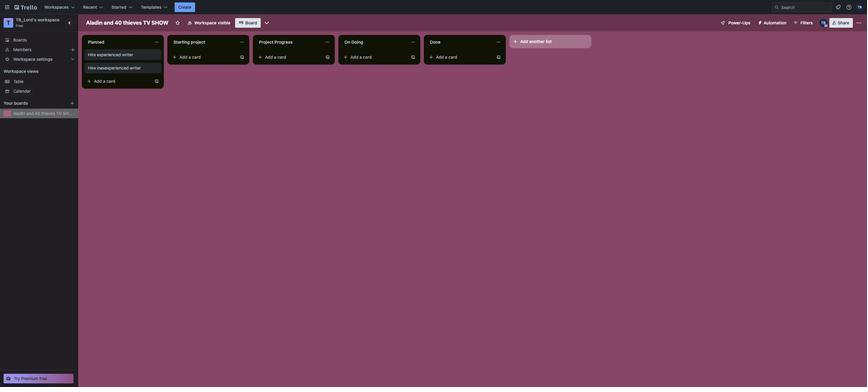Task type: describe. For each thing, give the bounding box(es) containing it.
members link
[[0, 45, 78, 54]]

a for progress
[[274, 54, 276, 60]]

try
[[14, 376, 20, 381]]

power-
[[728, 20, 743, 25]]

tv inside text box
[[143, 20, 150, 26]]

tb_lord's workspace free
[[16, 17, 59, 28]]

add a card down inexexperienced
[[94, 79, 115, 84]]

add a card button for going
[[341, 52, 408, 62]]

create from template… image for project
[[240, 55, 244, 60]]

Board name text field
[[83, 18, 171, 28]]

power-ups button
[[716, 18, 754, 28]]

workspace navigation collapse icon image
[[66, 19, 74, 27]]

add for planned
[[94, 79, 102, 84]]

workspaces button
[[41, 2, 78, 12]]

add another list button
[[509, 35, 591, 48]]

starred
[[111, 5, 126, 10]]

show inside text box
[[152, 20, 168, 26]]

0 horizontal spatial thieves
[[41, 111, 55, 116]]

your boards
[[4, 101, 28, 106]]

project progress
[[259, 39, 293, 45]]

workspace settings
[[13, 57, 53, 62]]

writer for hire experienced writer
[[122, 52, 133, 57]]

table
[[13, 79, 24, 84]]

add for on going
[[350, 54, 358, 60]]

this member is an admin of this board. image
[[825, 24, 827, 27]]

create
[[178, 5, 192, 10]]

aladin inside aladin and 40 thieves tv show text box
[[86, 20, 103, 26]]

Project Progress text field
[[255, 37, 322, 47]]

free
[[16, 23, 23, 28]]

recent button
[[80, 2, 107, 12]]

back to home image
[[14, 2, 37, 12]]

on going
[[344, 39, 363, 45]]

hire experienced writer
[[88, 52, 133, 57]]

hire for hire inexexperienced writer
[[88, 65, 96, 70]]

primary element
[[0, 0, 867, 14]]

On Going text field
[[341, 37, 407, 47]]

project
[[191, 39, 205, 45]]

filters button
[[792, 18, 815, 28]]

workspace views
[[4, 69, 39, 74]]

sm image
[[755, 18, 764, 26]]

workspace for workspace views
[[4, 69, 26, 74]]

planned
[[88, 39, 104, 45]]

a down 'done' "text box"
[[445, 54, 447, 60]]

show menu image
[[856, 20, 862, 26]]

card for going
[[363, 54, 372, 60]]

0 horizontal spatial tv
[[56, 111, 62, 116]]

list
[[546, 39, 552, 44]]

add a card button down hire inexexperienced writer
[[84, 76, 152, 86]]

tb_lord's
[[16, 17, 36, 22]]

hire for hire experienced writer
[[88, 52, 96, 57]]

starting project
[[173, 39, 205, 45]]

try premium free button
[[4, 374, 73, 384]]

0 notifications image
[[835, 4, 842, 11]]

customize views image
[[264, 20, 270, 26]]

create from template… image for project progress
[[325, 55, 330, 60]]

boards
[[14, 101, 28, 106]]

search image
[[774, 5, 779, 10]]

card down inexexperienced
[[106, 79, 115, 84]]

0 horizontal spatial aladin and 40 thieves tv show
[[13, 111, 76, 116]]

your boards with 1 items element
[[4, 100, 61, 107]]

workspace visible button
[[184, 18, 234, 28]]

workspace visible
[[194, 20, 230, 25]]

add for starting project
[[179, 54, 187, 60]]

a for project
[[189, 54, 191, 60]]

add for done
[[436, 54, 444, 60]]

Done text field
[[426, 37, 493, 47]]

project
[[259, 39, 273, 45]]

add for project progress
[[265, 54, 273, 60]]

star or unstar board image
[[175, 20, 180, 25]]

calendar link
[[13, 88, 75, 94]]

40 inside text box
[[115, 20, 122, 26]]

starred button
[[108, 2, 136, 12]]

experienced
[[97, 52, 121, 57]]

views
[[27, 69, 39, 74]]

power-ups
[[728, 20, 751, 25]]

share button
[[829, 18, 853, 28]]

0 horizontal spatial 40
[[35, 111, 40, 116]]

add board image
[[70, 101, 75, 106]]

calendar
[[13, 89, 31, 94]]

board link
[[235, 18, 261, 28]]

add a card down done
[[436, 54, 457, 60]]

card for project
[[192, 54, 201, 60]]

card for progress
[[277, 54, 286, 60]]



Task type: locate. For each thing, give the bounding box(es) containing it.
free
[[39, 376, 47, 381]]

workspace
[[37, 17, 59, 22]]

aladin and 40 thieves tv show down starred dropdown button on the top left of page
[[86, 20, 168, 26]]

show
[[152, 20, 168, 26], [63, 111, 76, 116]]

try premium free
[[14, 376, 47, 381]]

1 vertical spatial workspace
[[13, 57, 35, 62]]

1 vertical spatial create from template… image
[[154, 79, 159, 84]]

create from template… image for going
[[411, 55, 416, 60]]

add a card button for progress
[[255, 52, 323, 62]]

1 vertical spatial thieves
[[41, 111, 55, 116]]

0 horizontal spatial create from template… image
[[154, 79, 159, 84]]

filters
[[801, 20, 813, 25]]

aladin and 40 thieves tv show link
[[13, 111, 76, 117]]

workspace inside popup button
[[13, 57, 35, 62]]

card down progress
[[277, 54, 286, 60]]

recent
[[83, 5, 97, 10]]

workspace for workspace settings
[[13, 57, 35, 62]]

add another list
[[520, 39, 552, 44]]

table link
[[13, 79, 75, 85]]

ups
[[743, 20, 751, 25]]

1 vertical spatial show
[[63, 111, 76, 116]]

add a card button
[[170, 52, 237, 62], [255, 52, 323, 62], [341, 52, 408, 62], [426, 52, 494, 62], [84, 76, 152, 86]]

and down 'your boards with 1 items' element on the left top of page
[[26, 111, 34, 116]]

add down starting
[[179, 54, 187, 60]]

add a card button down starting project text field
[[170, 52, 237, 62]]

on
[[344, 39, 350, 45]]

0 vertical spatial create from template… image
[[325, 55, 330, 60]]

inexexperienced
[[97, 65, 129, 70]]

automation
[[764, 20, 787, 25]]

40 down starred
[[115, 20, 122, 26]]

visible
[[218, 20, 230, 25]]

0 vertical spatial and
[[104, 20, 113, 26]]

Planned text field
[[84, 37, 151, 47]]

workspace down the members
[[13, 57, 35, 62]]

create from template… image for planned
[[154, 79, 159, 84]]

a down "going"
[[360, 54, 362, 60]]

0 vertical spatial 40
[[115, 20, 122, 26]]

1 horizontal spatial 40
[[115, 20, 122, 26]]

add down project
[[265, 54, 273, 60]]

add a card down "going"
[[350, 54, 372, 60]]

share
[[838, 20, 849, 25]]

add a card button down project progress text field
[[255, 52, 323, 62]]

40
[[115, 20, 122, 26], [35, 111, 40, 116]]

1 horizontal spatial and
[[104, 20, 113, 26]]

workspace up "table"
[[4, 69, 26, 74]]

add a card button down "on going" text box
[[341, 52, 408, 62]]

2 hire from the top
[[88, 65, 96, 70]]

premium
[[21, 376, 38, 381]]

aladin and 40 thieves tv show inside text box
[[86, 20, 168, 26]]

thieves
[[123, 20, 142, 26], [41, 111, 55, 116]]

add down on going
[[350, 54, 358, 60]]

1 vertical spatial aladin and 40 thieves tv show
[[13, 111, 76, 116]]

1 vertical spatial and
[[26, 111, 34, 116]]

create from template… image
[[240, 55, 244, 60], [411, 55, 416, 60], [496, 55, 501, 60]]

1 horizontal spatial aladin
[[86, 20, 103, 26]]

tyler black (tylerblack44) image
[[856, 4, 864, 11]]

add down done
[[436, 54, 444, 60]]

another
[[529, 39, 545, 44]]

show down add board "icon"
[[63, 111, 76, 116]]

thieves down starred dropdown button on the top left of page
[[123, 20, 142, 26]]

hire down "planned" on the left top of page
[[88, 52, 96, 57]]

hire experienced writer link
[[88, 52, 158, 58]]

2 create from template… image from the left
[[411, 55, 416, 60]]

1 horizontal spatial thieves
[[123, 20, 142, 26]]

add down inexexperienced
[[94, 79, 102, 84]]

tv down calendar link
[[56, 111, 62, 116]]

aladin and 40 thieves tv show
[[86, 20, 168, 26], [13, 111, 76, 116]]

workspace left visible
[[194, 20, 217, 25]]

t
[[7, 19, 10, 26]]

a down inexexperienced
[[103, 79, 105, 84]]

1 horizontal spatial show
[[152, 20, 168, 26]]

templates
[[141, 5, 161, 10]]

starting
[[173, 39, 190, 45]]

0 vertical spatial thieves
[[123, 20, 142, 26]]

1 create from template… image from the left
[[240, 55, 244, 60]]

Starting project text field
[[170, 37, 236, 47]]

add a card down starting project
[[179, 54, 201, 60]]

2 vertical spatial workspace
[[4, 69, 26, 74]]

and inside text box
[[104, 20, 113, 26]]

a
[[189, 54, 191, 60], [274, 54, 276, 60], [360, 54, 362, 60], [445, 54, 447, 60], [103, 79, 105, 84]]

settings
[[37, 57, 53, 62]]

progress
[[275, 39, 293, 45]]

card down "on going" text box
[[363, 54, 372, 60]]

add a card for going
[[350, 54, 372, 60]]

done
[[430, 39, 441, 45]]

create from template… image
[[325, 55, 330, 60], [154, 79, 159, 84]]

card
[[192, 54, 201, 60], [277, 54, 286, 60], [363, 54, 372, 60], [449, 54, 457, 60], [106, 79, 115, 84]]

board
[[245, 20, 257, 25]]

hire left inexexperienced
[[88, 65, 96, 70]]

writer down "hire experienced writer" link in the left top of the page
[[130, 65, 141, 70]]

card down project
[[192, 54, 201, 60]]

a for going
[[360, 54, 362, 60]]

0 horizontal spatial aladin
[[13, 111, 25, 116]]

and down starred
[[104, 20, 113, 26]]

your
[[4, 101, 13, 106]]

1 horizontal spatial aladin and 40 thieves tv show
[[86, 20, 168, 26]]

templates button
[[137, 2, 171, 12]]

workspace
[[194, 20, 217, 25], [13, 57, 35, 62], [4, 69, 26, 74]]

hire inexexperienced writer
[[88, 65, 141, 70]]

going
[[351, 39, 363, 45]]

1 horizontal spatial create from template… image
[[411, 55, 416, 60]]

0 vertical spatial writer
[[122, 52, 133, 57]]

a down the "project progress" at the top of page
[[274, 54, 276, 60]]

add left the another
[[520, 39, 528, 44]]

0 vertical spatial hire
[[88, 52, 96, 57]]

tv
[[143, 20, 150, 26], [56, 111, 62, 116]]

hire
[[88, 52, 96, 57], [88, 65, 96, 70]]

aladin
[[86, 20, 103, 26], [13, 111, 25, 116]]

1 horizontal spatial create from template… image
[[325, 55, 330, 60]]

boards
[[13, 37, 27, 42]]

thieves inside text box
[[123, 20, 142, 26]]

1 vertical spatial 40
[[35, 111, 40, 116]]

add a card
[[179, 54, 201, 60], [265, 54, 286, 60], [350, 54, 372, 60], [436, 54, 457, 60], [94, 79, 115, 84]]

0 vertical spatial show
[[152, 20, 168, 26]]

0 vertical spatial aladin
[[86, 20, 103, 26]]

0 vertical spatial tv
[[143, 20, 150, 26]]

writer
[[122, 52, 133, 57], [130, 65, 141, 70]]

open information menu image
[[846, 4, 852, 10]]

0 vertical spatial aladin and 40 thieves tv show
[[86, 20, 168, 26]]

2 horizontal spatial create from template… image
[[496, 55, 501, 60]]

add a card down the "project progress" at the top of page
[[265, 54, 286, 60]]

aladin down boards
[[13, 111, 25, 116]]

writer up hire inexexperienced writer link
[[122, 52, 133, 57]]

show down templates popup button at left top
[[152, 20, 168, 26]]

tb_lord (tylerblack44) image
[[819, 19, 828, 27]]

and
[[104, 20, 113, 26], [26, 111, 34, 116]]

writer for hire inexexperienced writer
[[130, 65, 141, 70]]

automation button
[[755, 18, 790, 28]]

aladin inside aladin and 40 thieves tv show link
[[13, 111, 25, 116]]

aladin and 40 thieves tv show down 'your boards with 1 items' element on the left top of page
[[13, 111, 76, 116]]

workspace settings button
[[0, 54, 78, 64]]

add inside button
[[520, 39, 528, 44]]

1 vertical spatial aladin
[[13, 111, 25, 116]]

1 horizontal spatial tv
[[143, 20, 150, 26]]

1 hire from the top
[[88, 52, 96, 57]]

tb_lord's workspace link
[[16, 17, 59, 22]]

workspace inside 'button'
[[194, 20, 217, 25]]

40 down 'your boards with 1 items' element on the left top of page
[[35, 111, 40, 116]]

3 create from template… image from the left
[[496, 55, 501, 60]]

t link
[[4, 18, 13, 28]]

boards link
[[0, 35, 78, 45]]

tv down the templates
[[143, 20, 150, 26]]

add a card button for project
[[170, 52, 237, 62]]

0 horizontal spatial show
[[63, 111, 76, 116]]

add a card for project
[[179, 54, 201, 60]]

add a card for progress
[[265, 54, 286, 60]]

0 horizontal spatial create from template… image
[[240, 55, 244, 60]]

Search field
[[779, 3, 832, 12]]

add
[[520, 39, 528, 44], [179, 54, 187, 60], [265, 54, 273, 60], [350, 54, 358, 60], [436, 54, 444, 60], [94, 79, 102, 84]]

0 horizontal spatial and
[[26, 111, 34, 116]]

1 vertical spatial writer
[[130, 65, 141, 70]]

card down 'done' "text box"
[[449, 54, 457, 60]]

members
[[13, 47, 31, 52]]

thieves down 'your boards with 1 items' element on the left top of page
[[41, 111, 55, 116]]

create button
[[175, 2, 195, 12]]

1 vertical spatial hire
[[88, 65, 96, 70]]

workspaces
[[44, 5, 69, 10]]

hire inexexperienced writer link
[[88, 65, 158, 71]]

add a card button down 'done' "text box"
[[426, 52, 494, 62]]

aladin down the recent popup button
[[86, 20, 103, 26]]

workspace for workspace visible
[[194, 20, 217, 25]]

0 vertical spatial workspace
[[194, 20, 217, 25]]

1 vertical spatial tv
[[56, 111, 62, 116]]

a down starting project
[[189, 54, 191, 60]]



Task type: vqa. For each thing, say whether or not it's contained in the screenshot.
SHOW within "text box"
yes



